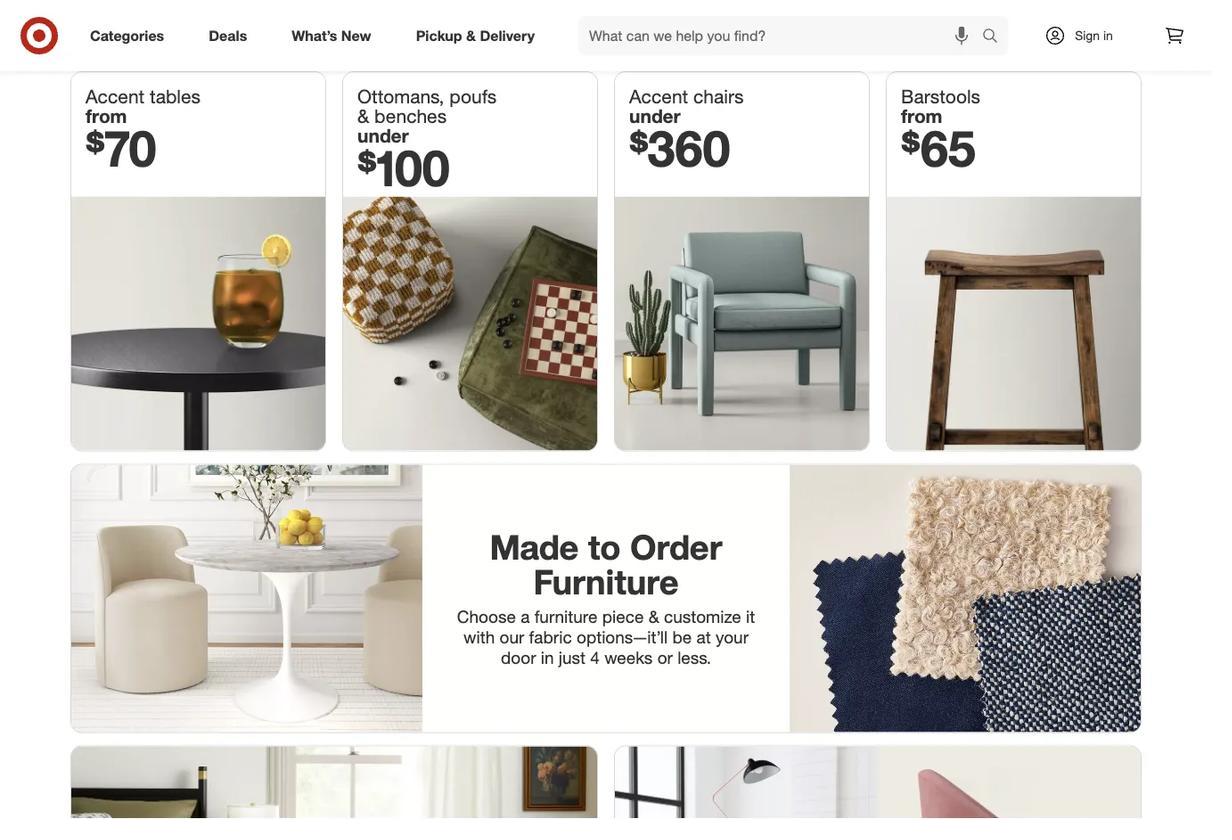Task type: vqa. For each thing, say whether or not it's contained in the screenshot.


Task type: locate. For each thing, give the bounding box(es) containing it.
2 add from the left
[[849, 5, 870, 18]]

under down 'ottomans,'
[[358, 124, 409, 147]]

1 horizontal spatial cart
[[886, 5, 907, 18]]

made to order furniture choose a furniture piece & customize it with our fabric options—it'll be at your door in just 4 weeks or less.
[[457, 526, 756, 668]]

accent inside accent chairs under
[[630, 85, 689, 108]]

search
[[975, 29, 1018, 46]]

1 horizontal spatial accent
[[630, 85, 689, 108]]

deals
[[209, 27, 247, 44]]

1 vertical spatial &
[[358, 105, 369, 127]]

1 horizontal spatial under
[[630, 105, 681, 127]]

accent inside the accent tables from
[[86, 85, 145, 108]]

& right piece
[[649, 607, 660, 627]]

what's
[[292, 27, 337, 44]]

& inside ottomans, poufs & benches under
[[358, 105, 369, 127]]

furniture
[[535, 607, 598, 627]]

chairs
[[694, 85, 744, 108]]

a
[[521, 607, 530, 627]]

accent chairs under
[[630, 85, 744, 127]]

your
[[716, 627, 749, 648]]

be
[[673, 627, 692, 648]]

what's new link
[[277, 16, 394, 55]]

0 horizontal spatial cart
[[710, 5, 731, 18]]

1 accent from the left
[[86, 85, 145, 108]]

2 add to cart button from the left
[[806, 0, 950, 26]]

1 add to cart from the left
[[674, 5, 731, 18]]

less.
[[678, 648, 712, 668]]

0 horizontal spatial add to cart
[[674, 5, 731, 18]]

What can we help you find? suggestions appear below search field
[[579, 16, 987, 55]]

4
[[591, 648, 600, 668]]

customize
[[664, 607, 742, 627]]

from
[[86, 105, 127, 127], [902, 105, 943, 127]]

2 horizontal spatial &
[[649, 607, 660, 627]]

1 from from the left
[[86, 105, 127, 127]]

$65
[[902, 117, 976, 178]]

order
[[630, 526, 723, 567]]

0 horizontal spatial in
[[541, 648, 554, 668]]

0 horizontal spatial &
[[358, 105, 369, 127]]

under
[[630, 105, 681, 127], [358, 124, 409, 147]]

pickup & delivery
[[416, 27, 535, 44]]

add to cart button
[[631, 0, 774, 26], [806, 0, 950, 26]]

piece
[[603, 607, 644, 627]]

accent tables from
[[86, 85, 201, 127]]

1 horizontal spatial add to cart button
[[806, 0, 950, 26]]

2 add to cart from the left
[[849, 5, 907, 18]]

tables
[[150, 85, 201, 108]]

1 horizontal spatial to
[[697, 5, 707, 18]]

accent
[[86, 85, 145, 108], [630, 85, 689, 108]]

1 horizontal spatial from
[[902, 105, 943, 127]]

benches
[[375, 105, 447, 127]]

pickup & delivery link
[[401, 16, 557, 55]]

accent up $360 at right top
[[630, 85, 689, 108]]

barstools from
[[902, 85, 981, 127]]

0 horizontal spatial add to cart button
[[631, 0, 774, 26]]

ottomans, poufs & benches under $100 image
[[343, 197, 598, 451]]

0 horizontal spatial from
[[86, 105, 127, 127]]

2 vertical spatial &
[[649, 607, 660, 627]]

2 from from the left
[[902, 105, 943, 127]]

new
[[341, 27, 372, 44]]

0 horizontal spatial under
[[358, 124, 409, 147]]

1 horizontal spatial add
[[849, 5, 870, 18]]

add to cart for second add to cart button
[[849, 5, 907, 18]]

barstools
[[902, 85, 981, 108]]

delivery
[[480, 27, 535, 44]]

add
[[674, 5, 694, 18], [849, 5, 870, 18]]

under inside accent chairs under
[[630, 105, 681, 127]]

$70
[[86, 117, 156, 178]]

categories
[[90, 27, 164, 44]]

search button
[[975, 16, 1018, 59]]

to
[[697, 5, 707, 18], [873, 5, 883, 18], [589, 526, 621, 567]]

in right sign
[[1104, 28, 1114, 43]]

0 vertical spatial &
[[466, 27, 476, 44]]

sign in
[[1076, 28, 1114, 43]]

in
[[1104, 28, 1114, 43], [541, 648, 554, 668]]

options—it'll
[[577, 627, 668, 648]]

under left chairs on the top
[[630, 105, 681, 127]]

barstools from $70 image
[[887, 197, 1142, 451]]

2 accent from the left
[[630, 85, 689, 108]]

in left just
[[541, 648, 554, 668]]

1 horizontal spatial in
[[1104, 28, 1114, 43]]

1 vertical spatial in
[[541, 648, 554, 668]]

cart
[[710, 5, 731, 18], [886, 5, 907, 18]]

1 add to cart button from the left
[[631, 0, 774, 26]]

door
[[501, 648, 536, 668]]

add to cart
[[674, 5, 731, 18], [849, 5, 907, 18]]

to inside made to order furniture choose a furniture piece & customize it with our fabric options—it'll be at your door in just 4 weeks or less.
[[589, 526, 621, 567]]

0 horizontal spatial accent
[[86, 85, 145, 108]]

2 cart from the left
[[886, 5, 907, 18]]

1 add from the left
[[674, 5, 694, 18]]

ottomans,
[[358, 85, 444, 108]]

carousel region
[[71, 0, 1142, 72]]

& right pickup
[[466, 27, 476, 44]]

accent up $70 on the top left of the page
[[86, 85, 145, 108]]

0 vertical spatial in
[[1104, 28, 1114, 43]]

weeks
[[605, 648, 653, 668]]

1 horizontal spatial add to cart
[[849, 5, 907, 18]]

sign in link
[[1030, 16, 1142, 55]]

0 horizontal spatial to
[[589, 526, 621, 567]]

&
[[466, 27, 476, 44], [358, 105, 369, 127], [649, 607, 660, 627]]

& left benches
[[358, 105, 369, 127]]

0 horizontal spatial add
[[674, 5, 694, 18]]



Task type: describe. For each thing, give the bounding box(es) containing it.
2 horizontal spatial to
[[873, 5, 883, 18]]

categories link
[[75, 16, 187, 55]]

made
[[490, 526, 579, 567]]

or
[[658, 648, 673, 668]]

just
[[559, 648, 586, 668]]

in inside made to order furniture choose a furniture piece & customize it with our fabric options—it'll be at your door in just 4 weeks or less.
[[541, 648, 554, 668]]

it
[[746, 607, 756, 627]]

accent chairs under $360 image
[[615, 197, 870, 451]]

from inside the accent tables from
[[86, 105, 127, 127]]

$100
[[358, 137, 450, 197]]

1 horizontal spatial &
[[466, 27, 476, 44]]

$360
[[630, 117, 731, 178]]

deals link
[[194, 16, 270, 55]]

add for 1st add to cart button from left
[[674, 5, 694, 18]]

add for second add to cart button
[[849, 5, 870, 18]]

ottomans, poufs & benches under
[[358, 85, 497, 147]]

our
[[500, 627, 525, 648]]

with
[[464, 627, 495, 648]]

1 cart from the left
[[710, 5, 731, 18]]

accent for $360
[[630, 85, 689, 108]]

accent tables from $70 image
[[71, 197, 326, 451]]

pickup
[[416, 27, 462, 44]]

from inside the barstools from
[[902, 105, 943, 127]]

accent for $70
[[86, 85, 145, 108]]

choose
[[457, 607, 516, 627]]

at
[[697, 627, 711, 648]]

poufs
[[450, 85, 497, 108]]

in inside sign in link
[[1104, 28, 1114, 43]]

sign
[[1076, 28, 1101, 43]]

fabric
[[529, 627, 572, 648]]

add to cart for 1st add to cart button from left
[[674, 5, 731, 18]]

what's new
[[292, 27, 372, 44]]

& inside made to order furniture choose a furniture piece & customize it with our fabric options—it'll be at your door in just 4 weeks or less.
[[649, 607, 660, 627]]

under inside ottomans, poufs & benches under
[[358, 124, 409, 147]]

furniture
[[534, 562, 679, 603]]



